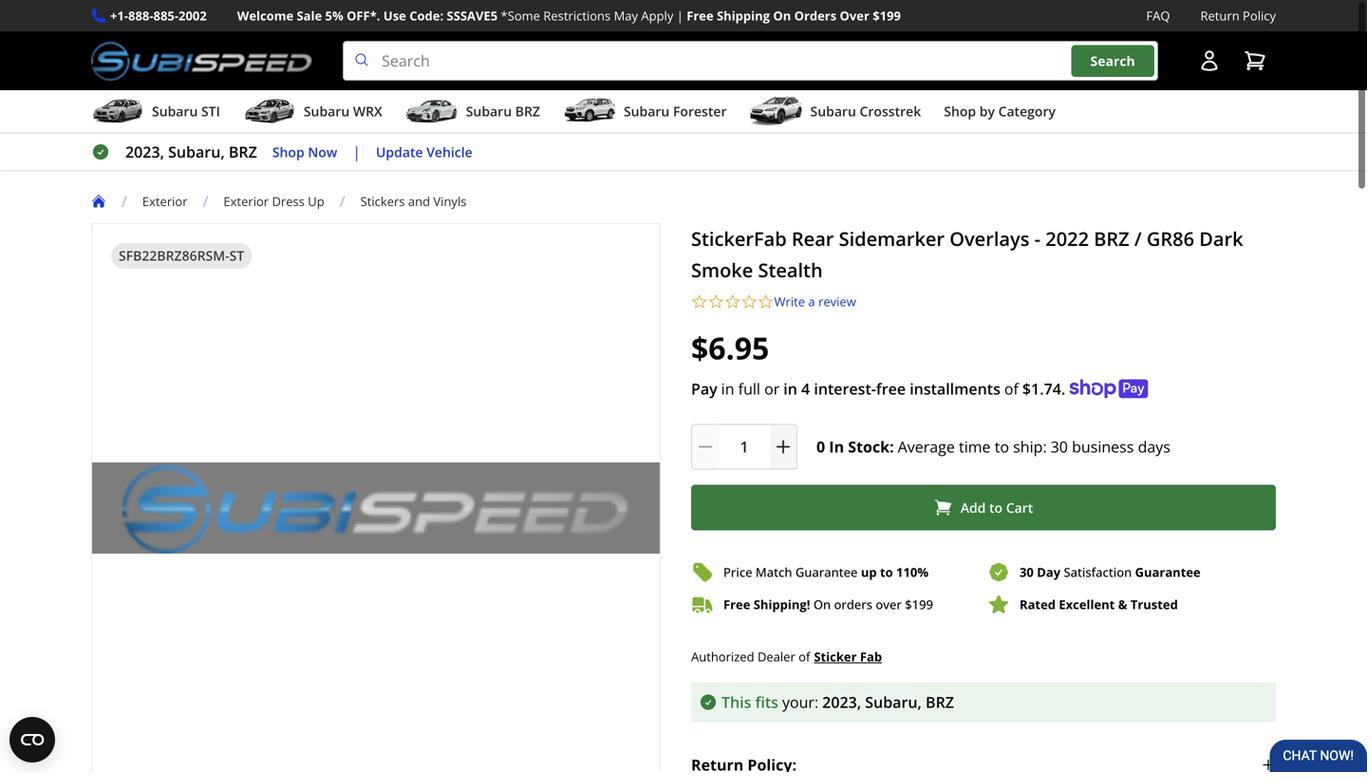 Task type: vqa. For each thing, say whether or not it's contained in the screenshot.
the right 30
yes



Task type: locate. For each thing, give the bounding box(es) containing it.
0 horizontal spatial shop
[[272, 143, 305, 161]]

empty star image
[[691, 294, 708, 310], [758, 294, 775, 310]]

/ right home icon
[[122, 191, 127, 211]]

excellent
[[1059, 596, 1115, 613]]

0 vertical spatial 2023,
[[125, 142, 164, 162]]

1 horizontal spatial shop
[[944, 102, 976, 120]]

+1-888-885-2002 link
[[110, 6, 207, 26]]

a
[[809, 293, 816, 310]]

free
[[687, 7, 714, 24], [724, 596, 751, 613]]

shop left now
[[272, 143, 305, 161]]

faq link
[[1147, 6, 1171, 26]]

subaru
[[152, 102, 198, 120], [304, 102, 350, 120], [466, 102, 512, 120], [624, 102, 670, 120], [811, 102, 857, 120]]

brz
[[515, 102, 540, 120], [229, 142, 257, 162], [1094, 226, 1130, 252], [926, 692, 955, 712]]

0 vertical spatial $199
[[873, 7, 901, 24]]

welcome
[[237, 7, 294, 24]]

welcome sale 5% off*. use code: sssave5 *some restrictions may apply | free shipping on orders over $199
[[237, 7, 901, 24]]

guarantee up trusted
[[1136, 564, 1201, 581]]

guarantee
[[796, 564, 858, 581], [1136, 564, 1201, 581]]

/ inside stickerfab rear sidemarker overlays - 2022 brz / gr86 dark smoke stealth
[[1135, 226, 1142, 252]]

1 vertical spatial 30
[[1020, 564, 1034, 581]]

gr86
[[1147, 226, 1195, 252]]

0 horizontal spatial exterior
[[142, 193, 188, 210]]

subaru, down subaru sti
[[168, 142, 225, 162]]

/ down 2023, subaru, brz
[[203, 191, 208, 211]]

code:
[[410, 7, 444, 24]]

exterior for exterior dress up
[[224, 193, 269, 210]]

5%
[[325, 7, 344, 24]]

exterior left "dress"
[[224, 193, 269, 210]]

smoke
[[691, 257, 753, 283]]

shipping
[[717, 7, 770, 24]]

of left $1.74 at the right
[[1005, 379, 1019, 399]]

1 horizontal spatial on
[[814, 596, 831, 613]]

1 vertical spatial free
[[724, 596, 751, 613]]

to right time
[[995, 437, 1010, 457]]

subaru for subaru brz
[[466, 102, 512, 120]]

1 horizontal spatial guarantee
[[1136, 564, 1201, 581]]

5 subaru from the left
[[811, 102, 857, 120]]

stock:
[[848, 437, 894, 457]]

orders
[[795, 7, 837, 24]]

brz inside stickerfab rear sidemarker overlays - 2022 brz / gr86 dark smoke stealth
[[1094, 226, 1130, 252]]

0 horizontal spatial on
[[773, 7, 791, 24]]

dress
[[272, 193, 305, 210]]

subaru crosstrek
[[811, 102, 922, 120]]

of right dealer
[[799, 648, 811, 665]]

search input field
[[343, 41, 1159, 81]]

use
[[384, 7, 406, 24]]

1 exterior from the left
[[142, 193, 188, 210]]

your:
[[783, 692, 819, 712]]

3 subaru from the left
[[466, 102, 512, 120]]

1 horizontal spatial free
[[724, 596, 751, 613]]

stickers and vinyls link
[[361, 193, 482, 210], [361, 193, 467, 210]]

1 horizontal spatial |
[[677, 7, 684, 24]]

subaru forester button
[[563, 94, 727, 132]]

subaru forester
[[624, 102, 727, 120]]

subaru left sti
[[152, 102, 198, 120]]

2 guarantee from the left
[[1136, 564, 1201, 581]]

/
[[122, 191, 127, 211], [203, 191, 208, 211], [340, 191, 345, 211], [1135, 226, 1142, 252]]

may
[[614, 7, 638, 24]]

wrx
[[353, 102, 383, 120]]

&
[[1119, 596, 1128, 613]]

now
[[308, 143, 337, 161]]

0 vertical spatial 30
[[1051, 437, 1068, 457]]

4 subaru from the left
[[624, 102, 670, 120]]

to right add
[[990, 499, 1003, 517]]

cart
[[1007, 499, 1034, 517]]

rated
[[1020, 596, 1056, 613]]

3 empty star image from the left
[[741, 294, 758, 310]]

1 vertical spatial to
[[990, 499, 1003, 517]]

policy
[[1243, 7, 1277, 24]]

search
[[1091, 52, 1136, 70]]

guarantee up free shipping! on orders over $199
[[796, 564, 858, 581]]

1 vertical spatial subaru,
[[866, 692, 922, 712]]

subaru right the a subaru crosstrek thumbnail image at the right
[[811, 102, 857, 120]]

subaru wrx button
[[243, 94, 383, 132]]

vinyls
[[434, 193, 467, 210]]

1 horizontal spatial in
[[784, 379, 798, 399]]

in left full
[[722, 379, 735, 399]]

increment image
[[774, 438, 793, 457]]

subaru for subaru sti
[[152, 102, 198, 120]]

exterior dress up link
[[224, 193, 340, 210], [224, 193, 325, 210]]

-
[[1035, 226, 1041, 252]]

30 right ship: on the bottom right of page
[[1051, 437, 1068, 457]]

0 horizontal spatial free
[[687, 7, 714, 24]]

trusted
[[1131, 596, 1179, 613]]

888-
[[128, 7, 153, 24]]

free down price
[[724, 596, 751, 613]]

0 vertical spatial |
[[677, 7, 684, 24]]

business
[[1072, 437, 1134, 457]]

over
[[840, 7, 870, 24]]

search button
[[1072, 45, 1155, 77]]

a subaru crosstrek thumbnail image image
[[750, 97, 803, 125]]

empty star image down stealth
[[758, 294, 775, 310]]

2023, right your:
[[823, 692, 862, 712]]

in left 4
[[784, 379, 798, 399]]

2 empty star image from the left
[[758, 294, 775, 310]]

brz inside dropdown button
[[515, 102, 540, 120]]

free
[[877, 379, 906, 399]]

sticker fab link
[[814, 646, 882, 667]]

0 horizontal spatial of
[[799, 648, 811, 665]]

vehicle
[[427, 143, 473, 161]]

button image
[[1199, 50, 1221, 72]]

| right now
[[353, 142, 361, 162]]

0 horizontal spatial guarantee
[[796, 564, 858, 581]]

subaru, down fab
[[866, 692, 922, 712]]

subaru up now
[[304, 102, 350, 120]]

on left orders
[[773, 7, 791, 24]]

add to cart button
[[691, 485, 1277, 531]]

free shipping! on orders over $199
[[724, 596, 934, 613]]

return policy
[[1201, 7, 1277, 24]]

2023, down subaru sti dropdown button
[[125, 142, 164, 162]]

subaru inside "dropdown button"
[[624, 102, 670, 120]]

0 horizontal spatial subaru,
[[168, 142, 225, 162]]

1 vertical spatial of
[[799, 648, 811, 665]]

0 vertical spatial subaru,
[[168, 142, 225, 162]]

authorized
[[691, 648, 755, 665]]

subaru,
[[168, 142, 225, 162], [866, 692, 922, 712]]

1 horizontal spatial empty star image
[[758, 294, 775, 310]]

0 horizontal spatial in
[[722, 379, 735, 399]]

1 horizontal spatial of
[[1005, 379, 1019, 399]]

shop now
[[272, 143, 337, 161]]

shop for shop now
[[272, 143, 305, 161]]

1 vertical spatial 2023,
[[823, 692, 862, 712]]

2 in from the left
[[784, 379, 798, 399]]

over
[[876, 596, 902, 613]]

.
[[1062, 379, 1066, 399]]

1 subaru from the left
[[152, 102, 198, 120]]

empty star image down smoke
[[691, 294, 708, 310]]

exterior up sfb22brz86rsm-
[[142, 193, 188, 210]]

subaru up vehicle on the left top
[[466, 102, 512, 120]]

subaru left "forester"
[[624, 102, 670, 120]]

faq
[[1147, 7, 1171, 24]]

dealer
[[758, 648, 796, 665]]

to inside button
[[990, 499, 1003, 517]]

1 vertical spatial $199
[[905, 596, 934, 613]]

1 vertical spatial |
[[353, 142, 361, 162]]

None number field
[[691, 424, 798, 470]]

on left the orders
[[814, 596, 831, 613]]

2 exterior from the left
[[224, 193, 269, 210]]

2023, subaru, brz
[[125, 142, 257, 162]]

update vehicle button
[[376, 141, 473, 163]]

dark
[[1200, 226, 1244, 252]]

restrictions
[[544, 7, 611, 24]]

free right 'apply'
[[687, 7, 714, 24]]

a subaru forester thumbnail image image
[[563, 97, 616, 125]]

subaru for subaru crosstrek
[[811, 102, 857, 120]]

rear
[[792, 226, 834, 252]]

pay
[[691, 379, 718, 399]]

exterior for exterior
[[142, 193, 188, 210]]

30 left 'day'
[[1020, 564, 1034, 581]]

1 horizontal spatial subaru,
[[866, 692, 922, 712]]

0
[[817, 437, 826, 457]]

exterior link up sfb22brz86rsm-
[[142, 193, 188, 210]]

| right 'apply'
[[677, 7, 684, 24]]

shop left by
[[944, 102, 976, 120]]

days
[[1138, 437, 1171, 457]]

shop inside dropdown button
[[944, 102, 976, 120]]

2022
[[1046, 226, 1089, 252]]

write a review
[[775, 293, 857, 310]]

exterior
[[142, 193, 188, 210], [224, 193, 269, 210]]

return
[[1201, 7, 1240, 24]]

1 guarantee from the left
[[796, 564, 858, 581]]

subaru brz button
[[405, 94, 540, 132]]

2023,
[[125, 142, 164, 162], [823, 692, 862, 712]]

time
[[959, 437, 991, 457]]

2 subaru from the left
[[304, 102, 350, 120]]

/ left gr86
[[1135, 226, 1142, 252]]

by
[[980, 102, 995, 120]]

overlays
[[950, 226, 1030, 252]]

to
[[995, 437, 1010, 457], [990, 499, 1003, 517], [880, 564, 893, 581]]

stickers
[[361, 193, 405, 210]]

1 empty star image from the left
[[708, 294, 725, 310]]

empty star image
[[708, 294, 725, 310], [725, 294, 741, 310], [741, 294, 758, 310]]

1 vertical spatial shop
[[272, 143, 305, 161]]

to right up
[[880, 564, 893, 581]]

0 horizontal spatial empty star image
[[691, 294, 708, 310]]

1 horizontal spatial 30
[[1051, 437, 1068, 457]]

1 horizontal spatial $199
[[905, 596, 934, 613]]

|
[[677, 7, 684, 24], [353, 142, 361, 162]]

of
[[1005, 379, 1019, 399], [799, 648, 811, 665]]

pay in full or in 4 interest-free installments of $1.74 .
[[691, 379, 1066, 399]]

1 horizontal spatial exterior
[[224, 193, 269, 210]]

0 vertical spatial free
[[687, 7, 714, 24]]

/ for stickers and vinyls
[[340, 191, 345, 211]]

0 vertical spatial shop
[[944, 102, 976, 120]]

satisfaction
[[1064, 564, 1132, 581]]

full
[[739, 379, 761, 399]]

home image
[[91, 194, 106, 209]]

/ right up on the left of the page
[[340, 191, 345, 211]]

2 vertical spatial to
[[880, 564, 893, 581]]



Task type: describe. For each thing, give the bounding box(es) containing it.
write a review link
[[775, 293, 857, 310]]

0 vertical spatial of
[[1005, 379, 1019, 399]]

price
[[724, 564, 753, 581]]

return policy link
[[1201, 6, 1277, 26]]

2002
[[179, 7, 207, 24]]

shipping!
[[754, 596, 811, 613]]

shop by category button
[[944, 94, 1056, 132]]

fits
[[756, 692, 779, 712]]

shop for shop by category
[[944, 102, 976, 120]]

sale
[[297, 7, 322, 24]]

installments
[[910, 379, 1001, 399]]

fab
[[860, 648, 882, 665]]

sssave5
[[447, 7, 498, 24]]

sticker
[[814, 648, 857, 665]]

forester
[[673, 102, 727, 120]]

this
[[722, 692, 752, 712]]

0 in stock: average time to ship: 30 business days
[[817, 437, 1171, 457]]

0 horizontal spatial 30
[[1020, 564, 1034, 581]]

of inside the authorized dealer of sticker fab
[[799, 648, 811, 665]]

category
[[999, 102, 1056, 120]]

/ for exterior dress up
[[203, 191, 208, 211]]

subaru wrx
[[304, 102, 383, 120]]

rated excellent & trusted
[[1020, 596, 1179, 613]]

*some
[[501, 7, 540, 24]]

/ for exterior
[[122, 191, 127, 211]]

a subaru wrx thumbnail image image
[[243, 97, 296, 125]]

update
[[376, 143, 423, 161]]

authorized dealer of sticker fab
[[691, 648, 882, 665]]

subispeed logo image
[[91, 41, 313, 81]]

crosstrek
[[860, 102, 922, 120]]

0 vertical spatial to
[[995, 437, 1010, 457]]

and
[[408, 193, 430, 210]]

$1.74
[[1023, 379, 1062, 399]]

this fits your: 2023, subaru, brz
[[722, 692, 955, 712]]

110%
[[897, 564, 929, 581]]

add to cart
[[961, 499, 1034, 517]]

subaru for subaru wrx
[[304, 102, 350, 120]]

average
[[898, 437, 955, 457]]

exterior link down 2023, subaru, brz
[[142, 193, 203, 210]]

stickers and vinyls
[[361, 193, 467, 210]]

subaru brz
[[466, 102, 540, 120]]

apply
[[642, 7, 674, 24]]

0 horizontal spatial 2023,
[[125, 142, 164, 162]]

30 day satisfaction guarantee
[[1020, 564, 1201, 581]]

stealth
[[758, 257, 823, 283]]

0 vertical spatial on
[[773, 7, 791, 24]]

review
[[819, 293, 857, 310]]

sidemarker
[[839, 226, 945, 252]]

decrement image
[[696, 438, 715, 457]]

orders
[[834, 596, 873, 613]]

add
[[961, 499, 986, 517]]

+1-
[[110, 7, 128, 24]]

0 horizontal spatial |
[[353, 142, 361, 162]]

1 empty star image from the left
[[691, 294, 708, 310]]

2 empty star image from the left
[[725, 294, 741, 310]]

sti
[[201, 102, 220, 120]]

1 in from the left
[[722, 379, 735, 399]]

sfb22brz86rsm-
[[119, 247, 230, 265]]

price match guarantee up to 110%
[[724, 564, 929, 581]]

1 vertical spatial on
[[814, 596, 831, 613]]

match
[[756, 564, 793, 581]]

885-
[[153, 7, 179, 24]]

subaru sti button
[[91, 94, 220, 132]]

open widget image
[[9, 717, 55, 763]]

st
[[230, 247, 244, 265]]

subaru for subaru forester
[[624, 102, 670, 120]]

4
[[802, 379, 810, 399]]

a subaru sti thumbnail image image
[[91, 97, 144, 125]]

0 horizontal spatial $199
[[873, 7, 901, 24]]

day
[[1037, 564, 1061, 581]]

a subaru brz thumbnail image image
[[405, 97, 459, 125]]

stickerfab
[[691, 226, 787, 252]]

ship:
[[1014, 437, 1047, 457]]

$6.95
[[691, 327, 770, 369]]

or
[[765, 379, 780, 399]]

up
[[861, 564, 877, 581]]

interest-
[[814, 379, 877, 399]]

1 horizontal spatial 2023,
[[823, 692, 862, 712]]

subaru sti
[[152, 102, 220, 120]]

subaru crosstrek button
[[750, 94, 922, 132]]

shop pay image
[[1070, 380, 1149, 399]]

off*.
[[347, 7, 380, 24]]



